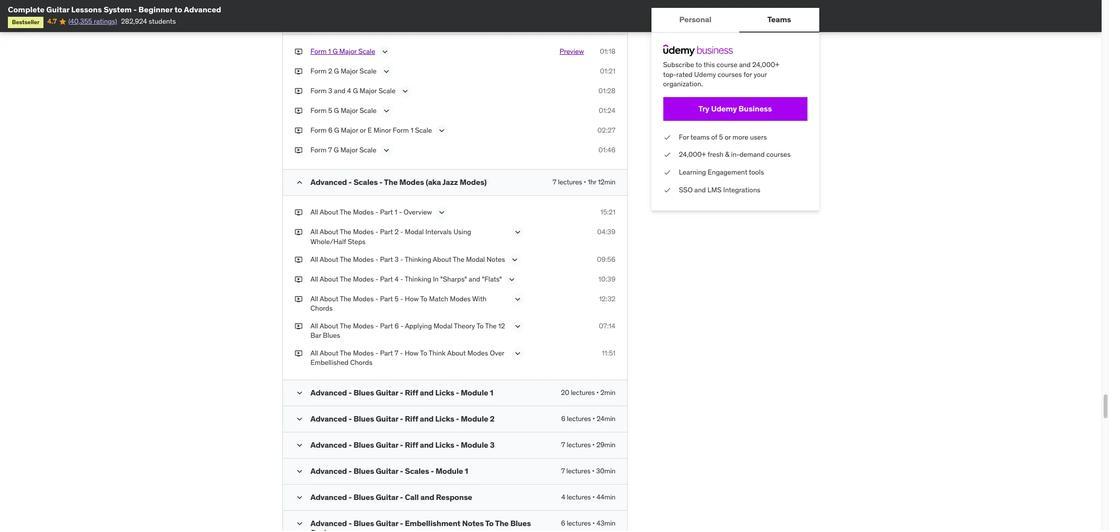 Task type: vqa. For each thing, say whether or not it's contained in the screenshot.


Task type: locate. For each thing, give the bounding box(es) containing it.
1 horizontal spatial modal
[[434, 322, 452, 331]]

modal up "flats"
[[466, 255, 485, 264]]

1 horizontal spatial 3
[[395, 255, 399, 264]]

0 vertical spatial to
[[174, 4, 182, 14]]

2 horizontal spatial 4
[[561, 493, 565, 502]]

beginner
[[139, 4, 173, 14]]

blues for advanced - blues guitar - call and response
[[353, 493, 374, 503]]

7
[[328, 146, 332, 155], [553, 178, 556, 187], [395, 349, 398, 358], [561, 441, 565, 450], [561, 467, 565, 476]]

how inside all about the modes - part 5 - how to match modes with chords
[[405, 294, 419, 303]]

udemy
[[694, 70, 716, 79], [711, 104, 737, 114]]

2 small image from the top
[[295, 467, 305, 477]]

g up the form 2 g major scale
[[333, 47, 338, 56]]

the inside all about the modes - part 7 - how to think about modes over embellished chords
[[340, 349, 351, 358]]

call
[[405, 493, 419, 503]]

courses inside subscribe to this course and 24,000+ top‑rated udemy courses for your organization.
[[718, 70, 742, 79]]

all inside all about the modes - part 7 - how to think about modes over embellished chords
[[310, 349, 318, 358]]

about for all about the modes - part 5 - how to match modes with chords
[[320, 294, 338, 303]]

• left 44min
[[592, 493, 595, 502]]

2 vertical spatial 4
[[561, 493, 565, 502]]

part for 6
[[380, 322, 393, 331]]

0 vertical spatial how
[[405, 294, 419, 303]]

guitar up advanced - blues guitar - riff and licks - module 2
[[376, 388, 398, 398]]

riff down advanced - blues guitar - riff and licks - module 2
[[405, 440, 418, 450]]

1 vertical spatial 4
[[395, 275, 399, 284]]

7 down all about the modes - part 6 - applying modal theory to the 12 bar blues at the left bottom
[[395, 349, 398, 358]]

• left 1hr
[[584, 178, 586, 187]]

&
[[725, 150, 730, 159]]

about inside all about the modes - part 6 - applying modal theory to the 12 bar blues
[[320, 322, 338, 331]]

part down all about the modes - part 4 - thinking in "sharps" and "flats"
[[380, 294, 393, 303]]

• left 24min
[[593, 415, 595, 424]]

licks for 1
[[435, 388, 454, 398]]

modes for 6
[[353, 322, 374, 331]]

modal left theory
[[434, 322, 452, 331]]

modes inside all about the modes - part 6 - applying modal theory to the 12 bar blues
[[353, 322, 374, 331]]

about for all about the modes - part 3 - thinking about the modal notes
[[320, 255, 338, 264]]

1 horizontal spatial 2
[[395, 228, 399, 237]]

5 down all about the modes - part 4 - thinking in "sharps" and "flats"
[[395, 294, 399, 303]]

7 lectures • 29min
[[561, 441, 615, 450]]

modal down overview
[[405, 228, 424, 237]]

or
[[360, 126, 366, 135], [725, 133, 731, 142]]

3 xsmall image from the top
[[295, 255, 303, 265]]

try
[[699, 104, 710, 114]]

1 horizontal spatial or
[[725, 133, 731, 142]]

small image
[[295, 178, 305, 188], [295, 388, 305, 398], [295, 441, 305, 451]]

5
[[328, 106, 332, 115], [719, 133, 723, 142], [395, 294, 399, 303]]

lectures left 44min
[[567, 493, 591, 502]]

xsmall image for form 2 g major scale
[[295, 67, 303, 76]]

form for form 5 g major scale
[[310, 106, 327, 115]]

jazz
[[442, 177, 458, 187]]

students
[[149, 17, 176, 26]]

g for 5
[[334, 106, 339, 115]]

to inside all about the modes - part 7 - how to think about modes over embellished chords
[[420, 349, 427, 358]]

how down all about the modes - part 6 - applying modal theory to the 12 bar blues at the left bottom
[[405, 349, 419, 358]]

form inside button
[[310, 47, 327, 56]]

7 part from the top
[[380, 349, 393, 358]]

1 vertical spatial how
[[405, 349, 419, 358]]

7 all from the top
[[310, 349, 318, 358]]

tab list
[[652, 8, 819, 33]]

part for 5
[[380, 294, 393, 303]]

• for advanced - scales - the modes (aka jazz modes)
[[584, 178, 586, 187]]

1 small image from the top
[[295, 178, 305, 188]]

scales up call
[[405, 466, 429, 476]]

• for advanced - blues guitar - riff and licks - module 2
[[593, 415, 595, 424]]

module for 1
[[461, 388, 488, 398]]

or for more
[[725, 133, 731, 142]]

form for form 1 g major scale
[[310, 47, 327, 56]]

riff up advanced - blues guitar - riff and licks - module 2
[[405, 388, 418, 398]]

lectures left 43min
[[567, 519, 591, 528]]

5 right of
[[719, 133, 723, 142]]

3 licks from the top
[[435, 440, 454, 450]]

1 vertical spatial to
[[696, 60, 702, 69]]

0 horizontal spatial chords
[[310, 304, 333, 313]]

courses down the course
[[718, 70, 742, 79]]

12:32
[[599, 294, 615, 303]]

4 all from the top
[[310, 275, 318, 284]]

2 vertical spatial 2
[[490, 414, 495, 424]]

6 lectures • 24min
[[561, 415, 615, 424]]

lectures right 20
[[571, 388, 595, 397]]

0 horizontal spatial 3
[[328, 87, 332, 95]]

all inside all about the modes - part 2 - modal intervals using whole/half steps
[[310, 228, 318, 237]]

scales
[[353, 177, 378, 187], [405, 466, 429, 476]]

guitar
[[46, 4, 69, 14], [376, 388, 398, 398], [376, 414, 398, 424], [376, 440, 398, 450], [376, 466, 398, 476], [376, 493, 398, 503], [376, 519, 398, 529]]

advanced for advanced - blues guitar - scales - module 1
[[310, 466, 347, 476]]

licks for 2
[[435, 414, 454, 424]]

part inside all about the modes - part 5 - how to match modes with chords
[[380, 294, 393, 303]]

1 part from the top
[[380, 208, 393, 217]]

6 all from the top
[[310, 322, 318, 331]]

part for 4
[[380, 275, 393, 284]]

scale inside advanced - blues guitar - embellishment notes to the blues scale
[[310, 528, 331, 532]]

lectures for advanced - blues guitar - call and response
[[567, 493, 591, 502]]

part up all about the modes - part 2 - modal intervals using whole/half steps
[[380, 208, 393, 217]]

module for 2
[[461, 414, 488, 424]]

•
[[584, 178, 586, 187], [596, 388, 599, 397], [593, 415, 595, 424], [592, 441, 595, 450], [592, 467, 595, 476], [592, 493, 595, 502], [592, 519, 595, 528]]

1 all from the top
[[310, 208, 318, 217]]

"flats"
[[482, 275, 502, 284]]

(40,355 ratings)
[[68, 17, 117, 26]]

courses right the demand
[[767, 150, 791, 159]]

notes
[[487, 255, 505, 264], [462, 519, 484, 529]]

6 down 4 lectures • 44min
[[561, 519, 565, 528]]

advanced for advanced - blues guitar - riff and licks - module 1
[[310, 388, 347, 398]]

5 all from the top
[[310, 294, 318, 303]]

chords up 'bar'
[[310, 304, 333, 313]]

5 down form 3 and 4 g major scale
[[328, 106, 332, 115]]

blues for advanced - blues guitar - scales - module 1
[[353, 466, 374, 476]]

overview
[[404, 208, 432, 217]]

part inside all about the modes - part 6 - applying modal theory to the 12 bar blues
[[380, 322, 393, 331]]

show lecture description image for all about the modes - part 6 - applying modal theory to the 12 bar blues
[[513, 322, 523, 332]]

major up the form 2 g major scale
[[339, 47, 357, 56]]

and
[[739, 60, 751, 69], [334, 87, 345, 95], [695, 185, 706, 194], [469, 275, 480, 284], [420, 388, 434, 398], [420, 414, 434, 424], [420, 440, 434, 450], [420, 493, 434, 503]]

steps
[[348, 237, 366, 246]]

show lecture description image
[[400, 87, 410, 96], [381, 146, 391, 156], [437, 208, 447, 218], [513, 228, 523, 238], [510, 255, 520, 265]]

2 thinking from the top
[[405, 275, 431, 284]]

show lecture description image for form 7 g major scale
[[381, 146, 391, 156]]

about inside all about the modes - part 2 - modal intervals using whole/half steps
[[320, 228, 338, 237]]

part down all about the modes - part 2 - modal intervals using whole/half steps
[[380, 255, 393, 264]]

all about the modes - part 6 - applying modal theory to the 12 bar blues
[[310, 322, 505, 340]]

notes down response
[[462, 519, 484, 529]]

4 part from the top
[[380, 275, 393, 284]]

major down form 3 and 4 g major scale
[[341, 106, 358, 115]]

3
[[328, 87, 332, 95], [395, 255, 399, 264], [490, 440, 495, 450]]

embellishment
[[405, 519, 460, 529]]

7 up 7 lectures • 30min
[[561, 441, 565, 450]]

1 horizontal spatial 5
[[395, 294, 399, 303]]

to inside subscribe to this course and 24,000+ top‑rated udemy courses for your organization.
[[696, 60, 702, 69]]

modes inside all about the modes - part 2 - modal intervals using whole/half steps
[[353, 228, 374, 237]]

all for all about the modes - part 1 - overview
[[310, 208, 318, 217]]

all
[[310, 208, 318, 217], [310, 228, 318, 237], [310, 255, 318, 264], [310, 275, 318, 284], [310, 294, 318, 303], [310, 322, 318, 331], [310, 349, 318, 358]]

0 horizontal spatial 24,000+
[[679, 150, 706, 159]]

0 vertical spatial small image
[[295, 178, 305, 188]]

form
[[310, 47, 327, 56], [310, 67, 327, 76], [310, 87, 327, 95], [310, 106, 327, 115], [310, 126, 327, 135], [393, 126, 409, 135], [310, 146, 327, 155]]

guitar inside advanced - blues guitar - embellishment notes to the blues scale
[[376, 519, 398, 529]]

riff for 2
[[405, 414, 418, 424]]

group
[[283, 0, 627, 9]]

2 riff from the top
[[405, 414, 418, 424]]

small image
[[295, 415, 305, 425], [295, 467, 305, 477], [295, 493, 305, 503], [295, 519, 305, 529]]

1 inside button
[[328, 47, 331, 56]]

4 down all about the modes - part 3 - thinking about the modal notes
[[395, 275, 399, 284]]

lectures left 29min
[[567, 441, 591, 450]]

notes inside advanced - blues guitar - embellishment notes to the blues scale
[[462, 519, 484, 529]]

0 horizontal spatial 4
[[347, 87, 351, 95]]

1 vertical spatial notes
[[462, 519, 484, 529]]

modal inside all about the modes - part 6 - applying modal theory to the 12 bar blues
[[434, 322, 452, 331]]

guitar down 'advanced - blues guitar - riff and licks - module 1'
[[376, 414, 398, 424]]

0 horizontal spatial 5
[[328, 106, 332, 115]]

form for form 2 g major scale
[[310, 67, 327, 76]]

0 vertical spatial 24,000+
[[753, 60, 780, 69]]

about for all about the modes - part 4 - thinking in "sharps" and "flats"
[[320, 275, 338, 284]]

thinking
[[405, 255, 431, 264], [405, 275, 431, 284]]

all inside all about the modes - part 6 - applying modal theory to the 12 bar blues
[[310, 322, 318, 331]]

bestseller
[[12, 18, 39, 26]]

4 small image from the top
[[295, 519, 305, 529]]

form 1 g major scale
[[310, 47, 375, 56]]

part for 1
[[380, 208, 393, 217]]

0 horizontal spatial courses
[[718, 70, 742, 79]]

2 xsmall image from the top
[[295, 228, 303, 237]]

form down form 3 and 4 g major scale
[[310, 106, 327, 115]]

6 inside all about the modes - part 6 - applying modal theory to the 12 bar blues
[[395, 322, 399, 331]]

to left the this
[[696, 60, 702, 69]]

or left e at the left of page
[[360, 126, 366, 135]]

advanced - blues guitar - riff and licks - module 1
[[310, 388, 493, 398]]

and up advanced - blues guitar - riff and licks - module 2
[[420, 388, 434, 398]]

2
[[328, 67, 332, 76], [395, 228, 399, 237], [490, 414, 495, 424]]

guitar down advanced - blues guitar - call and response on the left
[[376, 519, 398, 529]]

form up form 5 g major scale
[[310, 87, 327, 95]]

thinking up all about the modes - part 4 - thinking in "sharps" and "flats"
[[405, 255, 431, 264]]

1 vertical spatial modal
[[466, 255, 485, 264]]

2 vertical spatial riff
[[405, 440, 418, 450]]

6 lectures • 43min
[[561, 519, 615, 528]]

advanced for advanced - scales - the modes (aka jazz modes)
[[310, 177, 347, 187]]

0 horizontal spatial to
[[174, 4, 182, 14]]

24,000+ up your
[[753, 60, 780, 69]]

7 left 1hr
[[553, 178, 556, 187]]

how for 7
[[405, 349, 419, 358]]

1 vertical spatial small image
[[295, 388, 305, 398]]

form down form 5 g major scale
[[310, 146, 327, 155]]

3 small image from the top
[[295, 441, 305, 451]]

4 up 6 lectures • 43min
[[561, 493, 565, 502]]

g for 2
[[334, 67, 339, 76]]

blues for advanced - blues guitar - riff and licks - module 1
[[353, 388, 374, 398]]

guitar left call
[[376, 493, 398, 503]]

module
[[461, 388, 488, 398], [461, 414, 488, 424], [461, 440, 488, 450], [436, 466, 463, 476]]

all inside all about the modes - part 5 - how to match modes with chords
[[310, 294, 318, 303]]

part up all about the modes - part 5 - how to match modes with chords
[[380, 275, 393, 284]]

form 7 g major scale
[[310, 146, 376, 155]]

2 all from the top
[[310, 228, 318, 237]]

0 vertical spatial notes
[[487, 255, 505, 264]]

1 small image from the top
[[295, 415, 305, 425]]

4 xsmall image from the top
[[295, 322, 303, 331]]

g for 1
[[333, 47, 338, 56]]

small image for advanced - blues guitar - call and response
[[295, 493, 305, 503]]

1 right minor at the left of the page
[[411, 126, 413, 135]]

all for all about the modes - part 4 - thinking in "sharps" and "flats"
[[310, 275, 318, 284]]

1 vertical spatial thinking
[[405, 275, 431, 284]]

29min
[[596, 441, 615, 450]]

all about the modes - part 1 - overview
[[310, 208, 432, 217]]

modes)
[[460, 177, 487, 187]]

complete
[[8, 4, 45, 14]]

7 down form 5 g major scale
[[328, 146, 332, 155]]

1 up the form 2 g major scale
[[328, 47, 331, 56]]

and down advanced - blues guitar - riff and licks - module 2
[[420, 440, 434, 450]]

lectures left 1hr
[[558, 178, 582, 187]]

engagement
[[708, 168, 748, 177]]

form for form 7 g major scale
[[310, 146, 327, 155]]

1 up response
[[465, 466, 468, 476]]

part down all about the modes - part 6 - applying modal theory to the 12 bar blues at the left bottom
[[380, 349, 393, 358]]

1 vertical spatial udemy
[[711, 104, 737, 114]]

fresh
[[708, 150, 724, 159]]

subscribe to this course and 24,000+ top‑rated udemy courses for your organization.
[[663, 60, 780, 88]]

advanced - blues guitar - call and response
[[310, 493, 472, 503]]

3 part from the top
[[380, 255, 393, 264]]

2 vertical spatial small image
[[295, 441, 305, 451]]

• left 2min
[[596, 388, 599, 397]]

0 vertical spatial chords
[[310, 304, 333, 313]]

show lecture description image for all about the modes - part 1 - overview
[[437, 208, 447, 218]]

2 vertical spatial 3
[[490, 440, 495, 450]]

• left 43min
[[592, 519, 595, 528]]

02:27
[[598, 126, 615, 135]]

0 horizontal spatial notes
[[462, 519, 484, 529]]

0 vertical spatial riff
[[405, 388, 418, 398]]

lectures for advanced - blues guitar - embellishment notes to the blues scale
[[567, 519, 591, 528]]

3 small image from the top
[[295, 493, 305, 503]]

part for 3
[[380, 255, 393, 264]]

xsmall image for all about the modes - part 6 - applying modal theory to the 12 bar blues
[[295, 322, 303, 331]]

notes up "flats"
[[487, 255, 505, 264]]

form down form 1 g major scale button
[[310, 67, 327, 76]]

1 thinking from the top
[[405, 255, 431, 264]]

major down form 6 g major or e minor form 1 scale
[[340, 146, 358, 155]]

• for advanced - blues guitar - call and response
[[592, 493, 595, 502]]

g up form 7 g major scale
[[334, 126, 339, 135]]

how down all about the modes - part 4 - thinking in "sharps" and "flats"
[[405, 294, 419, 303]]

1 vertical spatial scales
[[405, 466, 429, 476]]

0 vertical spatial thinking
[[405, 255, 431, 264]]

to
[[420, 294, 427, 303], [477, 322, 484, 331], [420, 349, 427, 358], [485, 519, 494, 529]]

about for all about the modes - part 6 - applying modal theory to the 12 bar blues
[[320, 322, 338, 331]]

udemy inside try udemy business link
[[711, 104, 737, 114]]

2 vertical spatial modal
[[434, 322, 452, 331]]

embellished
[[310, 359, 348, 367]]

riff up advanced - blues guitar - riff and licks - module 3
[[405, 414, 418, 424]]

guitar up advanced - blues guitar - scales - module 1
[[376, 440, 398, 450]]

major for 1
[[339, 47, 357, 56]]

to inside all about the modes - part 5 - how to match modes with chords
[[420, 294, 427, 303]]

04:39
[[597, 228, 615, 237]]

0 vertical spatial licks
[[435, 388, 454, 398]]

your
[[754, 70, 767, 79]]

major
[[339, 47, 357, 56], [341, 67, 358, 76], [360, 87, 377, 95], [341, 106, 358, 115], [341, 126, 358, 135], [340, 146, 358, 155]]

1 vertical spatial licks
[[435, 414, 454, 424]]

major inside button
[[339, 47, 357, 56]]

xsmall image for all about the modes - part 3 - thinking about the modal notes
[[295, 255, 303, 265]]

advanced for advanced - blues guitar - riff and licks - module 3
[[310, 440, 347, 450]]

2 part from the top
[[380, 228, 393, 237]]

thinking left in
[[405, 275, 431, 284]]

1 horizontal spatial scales
[[405, 466, 429, 476]]

0 vertical spatial courses
[[718, 70, 742, 79]]

7 for advanced - scales - the modes (aka jazz modes)
[[553, 178, 556, 187]]

24,000+ fresh & in-demand courses
[[679, 150, 791, 159]]

sso and lms integrations
[[679, 185, 761, 194]]

the inside all about the modes - part 5 - how to match modes with chords
[[340, 294, 351, 303]]

g down form 1 g major scale button
[[334, 67, 339, 76]]

udemy business image
[[663, 44, 733, 56]]

6 left applying
[[395, 322, 399, 331]]

to
[[174, 4, 182, 14], [696, 60, 702, 69]]

part down all about the modes - part 1 - overview on the top left of the page
[[380, 228, 393, 237]]

• left 29min
[[592, 441, 595, 450]]

and right call
[[420, 493, 434, 503]]

lectures for advanced - blues guitar - riff and licks - module 1
[[571, 388, 595, 397]]

the
[[384, 177, 398, 187], [340, 208, 351, 217], [340, 228, 351, 237], [340, 255, 351, 264], [453, 255, 464, 264], [340, 275, 351, 284], [340, 294, 351, 303], [340, 322, 351, 331], [485, 322, 497, 331], [340, 349, 351, 358], [495, 519, 509, 529]]

3 all from the top
[[310, 255, 318, 264]]

part inside all about the modes - part 2 - modal intervals using whole/half steps
[[380, 228, 393, 237]]

xsmall image
[[295, 47, 303, 57], [295, 87, 303, 96], [295, 106, 303, 116], [295, 126, 303, 136], [663, 133, 671, 142], [295, 146, 303, 155], [663, 150, 671, 160], [663, 168, 671, 177], [663, 185, 671, 195], [295, 208, 303, 218], [295, 275, 303, 284], [295, 294, 303, 304], [295, 349, 303, 359]]

2 licks from the top
[[435, 414, 454, 424]]

udemy down the this
[[694, 70, 716, 79]]

all for all about the modes - part 3 - thinking about the modal notes
[[310, 255, 318, 264]]

major left e at the left of page
[[341, 126, 358, 135]]

show lecture description image for all about the modes - part 4 - thinking in "sharps" and "flats"
[[507, 275, 517, 285]]

1 horizontal spatial notes
[[487, 255, 505, 264]]

form up form 7 g major scale
[[310, 126, 327, 135]]

g down form 3 and 4 g major scale
[[334, 106, 339, 115]]

0 horizontal spatial modal
[[405, 228, 424, 237]]

1 vertical spatial 3
[[395, 255, 399, 264]]

1 riff from the top
[[405, 388, 418, 398]]

ratings)
[[94, 17, 117, 26]]

6 part from the top
[[380, 322, 393, 331]]

or left the more
[[725, 133, 731, 142]]

modes for 5
[[353, 294, 374, 303]]

about for all about the modes - part 7 - how to think about modes over embellished chords
[[320, 349, 338, 358]]

modes for 2
[[353, 228, 374, 237]]

0 vertical spatial 5
[[328, 106, 332, 115]]

• left 30min at the bottom of page
[[592, 467, 595, 476]]

6
[[328, 126, 332, 135], [395, 322, 399, 331], [561, 415, 565, 424], [561, 519, 565, 528]]

scales up all about the modes - part 1 - overview on the top left of the page
[[353, 177, 378, 187]]

xsmall image for all about the modes - part 2 - modal intervals using whole/half steps
[[295, 228, 303, 237]]

1 vertical spatial riff
[[405, 414, 418, 424]]

0 vertical spatial scales
[[353, 177, 378, 187]]

form up the form 2 g major scale
[[310, 47, 327, 56]]

advanced
[[184, 4, 221, 14], [310, 177, 347, 187], [310, 388, 347, 398], [310, 414, 347, 424], [310, 440, 347, 450], [310, 466, 347, 476], [310, 493, 347, 503], [310, 519, 347, 529]]

7 up 4 lectures • 44min
[[561, 467, 565, 476]]

guitar for advanced - blues guitar - scales - module 1
[[376, 466, 398, 476]]

• for advanced - blues guitar - scales - module 1
[[592, 467, 595, 476]]

part down all about the modes - part 5 - how to match modes with chords
[[380, 322, 393, 331]]

2 small image from the top
[[295, 388, 305, 398]]

major for 6
[[341, 126, 358, 135]]

all for all about the modes - part 5 - how to match modes with chords
[[310, 294, 318, 303]]

lectures
[[558, 178, 582, 187], [571, 388, 595, 397], [567, 415, 591, 424], [567, 441, 591, 450], [566, 467, 591, 476], [567, 493, 591, 502], [567, 519, 591, 528]]

1 xsmall image from the top
[[295, 67, 303, 76]]

5 inside all about the modes - part 5 - how to match modes with chords
[[395, 294, 399, 303]]

2 vertical spatial 5
[[395, 294, 399, 303]]

in
[[433, 275, 439, 284]]

3 riff from the top
[[405, 440, 418, 450]]

g down form 5 g major scale
[[334, 146, 339, 155]]

0 horizontal spatial or
[[360, 126, 366, 135]]

2 vertical spatial licks
[[435, 440, 454, 450]]

1 vertical spatial chords
[[350, 359, 372, 367]]

about for all about the modes - part 2 - modal intervals using whole/half steps
[[320, 228, 338, 237]]

show lecture description image
[[380, 47, 390, 57], [382, 67, 391, 77], [382, 106, 391, 116], [437, 126, 447, 136], [507, 275, 517, 285], [513, 294, 523, 304], [513, 322, 523, 332], [513, 349, 523, 359]]

and inside subscribe to this course and 24,000+ top‑rated udemy courses for your organization.
[[739, 60, 751, 69]]

24,000+
[[753, 60, 780, 69], [679, 150, 706, 159]]

how inside all about the modes - part 7 - how to think about modes over embellished chords
[[405, 349, 419, 358]]

20 lectures • 2min
[[561, 388, 615, 397]]

1 horizontal spatial to
[[696, 60, 702, 69]]

small image for advanced - blues guitar - riff and licks - module 2
[[295, 415, 305, 425]]

0 vertical spatial modal
[[405, 228, 424, 237]]

g down the form 2 g major scale
[[353, 87, 358, 95]]

module for 3
[[461, 440, 488, 450]]

• for advanced - blues guitar - embellishment notes to the blues scale
[[592, 519, 595, 528]]

about inside all about the modes - part 5 - how to match modes with chords
[[320, 294, 338, 303]]

part inside all about the modes - part 7 - how to think about modes over embellished chords
[[380, 349, 393, 358]]

lectures left 24min
[[567, 415, 591, 424]]

2 inside all about the modes - part 2 - modal intervals using whole/half steps
[[395, 228, 399, 237]]

1 licks from the top
[[435, 388, 454, 398]]

12
[[498, 322, 505, 331]]

the inside advanced - blues guitar - embellishment notes to the blues scale
[[495, 519, 509, 529]]

43min
[[596, 519, 615, 528]]

xsmall image
[[295, 67, 303, 76], [295, 228, 303, 237], [295, 255, 303, 265], [295, 322, 303, 331]]

small image for advanced - blues guitar - riff and licks - module 3
[[295, 441, 305, 451]]

1 horizontal spatial 24,000+
[[753, 60, 780, 69]]

to up students
[[174, 4, 182, 14]]

0 horizontal spatial scales
[[353, 177, 378, 187]]

major down form 1 g major scale button
[[341, 67, 358, 76]]

advanced inside advanced - blues guitar - embellishment notes to the blues scale
[[310, 519, 347, 529]]

form 5 g major scale
[[310, 106, 377, 115]]

riff
[[405, 388, 418, 398], [405, 414, 418, 424], [405, 440, 418, 450]]

0 vertical spatial udemy
[[694, 70, 716, 79]]

advanced - scales - the modes (aka jazz modes)
[[310, 177, 487, 187]]

chords right the embellished
[[350, 359, 372, 367]]

1 horizontal spatial chords
[[350, 359, 372, 367]]

show lecture description image for all about the modes - part 2 - modal intervals using whole/half steps
[[513, 228, 523, 238]]

g inside button
[[333, 47, 338, 56]]

1 vertical spatial courses
[[767, 150, 791, 159]]

1 down over
[[490, 388, 493, 398]]

small image for advanced - scales - the modes (aka jazz modes)
[[295, 178, 305, 188]]

01:24
[[599, 106, 615, 115]]

5 part from the top
[[380, 294, 393, 303]]

0 horizontal spatial 2
[[328, 67, 332, 76]]

udemy right try
[[711, 104, 737, 114]]

lectures for advanced - blues guitar - scales - module 1
[[566, 467, 591, 476]]

blues
[[323, 331, 340, 340], [353, 388, 374, 398], [353, 414, 374, 424], [353, 440, 374, 450], [353, 466, 374, 476], [353, 493, 374, 503], [353, 519, 374, 529], [510, 519, 531, 529]]

and up for
[[739, 60, 751, 69]]

top‑rated
[[663, 70, 693, 79]]

1 vertical spatial 5
[[719, 133, 723, 142]]

guitar up advanced - blues guitar - call and response on the left
[[376, 466, 398, 476]]

personal button
[[652, 8, 740, 32]]

10:39
[[598, 275, 615, 284]]

24,000+ up learning
[[679, 150, 706, 159]]

1 vertical spatial 2
[[395, 228, 399, 237]]

24,000+ inside subscribe to this course and 24,000+ top‑rated udemy courses for your organization.
[[753, 60, 780, 69]]

lectures left 30min at the bottom of page
[[566, 467, 591, 476]]



Task type: describe. For each thing, give the bounding box(es) containing it.
teams
[[768, 15, 791, 24]]

blues for advanced - blues guitar - riff and licks - module 2
[[353, 414, 374, 424]]

1 horizontal spatial courses
[[767, 150, 791, 159]]

(aka
[[426, 177, 441, 187]]

show lecture description image for form 5 g major scale
[[382, 106, 391, 116]]

chords inside all about the modes - part 5 - how to match modes with chords
[[310, 304, 333, 313]]

the inside all about the modes - part 2 - modal intervals using whole/half steps
[[340, 228, 351, 237]]

7 for advanced - blues guitar - riff and licks - module 3
[[561, 441, 565, 450]]

intervals
[[425, 228, 452, 237]]

advanced - blues guitar - embellishment notes to the blues scale
[[310, 519, 531, 532]]

using
[[453, 228, 471, 237]]

7 lectures • 30min
[[561, 467, 615, 476]]

and up form 5 g major scale
[[334, 87, 345, 95]]

with
[[472, 294, 486, 303]]

7 for advanced - blues guitar - scales - module 1
[[561, 467, 565, 476]]

to inside all about the modes - part 6 - applying modal theory to the 12 bar blues
[[477, 322, 484, 331]]

(40,355
[[68, 17, 92, 26]]

• for advanced - blues guitar - riff and licks - module 3
[[592, 441, 595, 450]]

form for form 3 and 4 g major scale
[[310, 87, 327, 95]]

modes for 4
[[353, 275, 374, 284]]

09:56
[[597, 255, 615, 264]]

major for 2
[[341, 67, 358, 76]]

guitar for advanced - blues guitar - riff and licks - module 1
[[376, 388, 398, 398]]

7 lectures • 1hr 12min
[[553, 178, 615, 187]]

part for 2
[[380, 228, 393, 237]]

small image for advanced - blues guitar - scales - module 1
[[295, 467, 305, 477]]

form 2 g major scale
[[310, 67, 377, 76]]

show lecture description image for form 3 and 4 g major scale
[[400, 87, 410, 96]]

thinking for in
[[405, 275, 431, 284]]

advanced for advanced - blues guitar - riff and licks - module 2
[[310, 414, 347, 424]]

guitar for advanced - blues guitar - riff and licks - module 2
[[376, 414, 398, 424]]

20
[[561, 388, 569, 397]]

0 vertical spatial 2
[[328, 67, 332, 76]]

11:51
[[602, 349, 615, 358]]

teams
[[691, 133, 710, 142]]

6 up form 7 g major scale
[[328, 126, 332, 135]]

udemy inside subscribe to this course and 24,000+ top‑rated udemy courses for your organization.
[[694, 70, 716, 79]]

course
[[717, 60, 738, 69]]

chords inside all about the modes - part 7 - how to think about modes over embellished chords
[[350, 359, 372, 367]]

form 1 g major scale button
[[310, 47, 375, 59]]

all about the modes - part 2 - modal intervals using whole/half steps
[[310, 228, 471, 246]]

form 3 and 4 g major scale
[[310, 87, 396, 95]]

2 horizontal spatial 2
[[490, 414, 495, 424]]

show lecture description image for form 2 g major scale
[[382, 67, 391, 77]]

system
[[104, 4, 132, 14]]

01:18
[[600, 47, 615, 56]]

modes for 7
[[353, 349, 374, 358]]

blues inside all about the modes - part 6 - applying modal theory to the 12 bar blues
[[323, 331, 340, 340]]

6 down 20
[[561, 415, 565, 424]]

major for 7
[[340, 146, 358, 155]]

minor
[[374, 126, 391, 135]]

15:21
[[600, 208, 615, 217]]

about for all about the modes - part 1 - overview
[[320, 208, 338, 217]]

2min
[[600, 388, 615, 397]]

01:21
[[600, 67, 615, 76]]

0 vertical spatial 4
[[347, 87, 351, 95]]

thinking for about
[[405, 255, 431, 264]]

small image for advanced - blues guitar - riff and licks - module 1
[[295, 388, 305, 398]]

complete guitar lessons system - beginner to advanced
[[8, 4, 221, 14]]

show lecture description image for all about the modes - part 7 - how to think about modes over embellished chords
[[513, 349, 523, 359]]

1 horizontal spatial 4
[[395, 275, 399, 284]]

licks for 3
[[435, 440, 454, 450]]

12min
[[598, 178, 615, 187]]

over
[[490, 349, 504, 358]]

and up advanced - blues guitar - riff and licks - module 3
[[420, 414, 434, 424]]

all for all about the modes - part 7 - how to think about modes over embellished chords
[[310, 349, 318, 358]]

this
[[704, 60, 715, 69]]

2 horizontal spatial 3
[[490, 440, 495, 450]]

guitar for advanced - blues guitar - embellishment notes to the blues scale
[[376, 519, 398, 529]]

advanced - blues guitar - riff and licks - module 2
[[310, 414, 495, 424]]

lectures for advanced - blues guitar - riff and licks - module 3
[[567, 441, 591, 450]]

lessons
[[71, 4, 102, 14]]

how for 5
[[405, 294, 419, 303]]

advanced - blues guitar - riff and licks - module 3
[[310, 440, 495, 450]]

small image for advanced - blues guitar - embellishment notes to the blues scale
[[295, 519, 305, 529]]

and right sso
[[695, 185, 706, 194]]

scale inside button
[[358, 47, 375, 56]]

blues for advanced - blues guitar - riff and licks - module 3
[[353, 440, 374, 450]]

for teams of 5 or more users
[[679, 133, 767, 142]]

show lecture description image for all about the modes - part 3 - thinking about the modal notes
[[510, 255, 520, 265]]

1 left overview
[[395, 208, 397, 217]]

advanced for advanced - blues guitar - embellishment notes to the blues scale
[[310, 519, 347, 529]]

riff for 1
[[405, 388, 418, 398]]

2 horizontal spatial 5
[[719, 133, 723, 142]]

44min
[[596, 493, 615, 502]]

01:28
[[598, 87, 615, 95]]

major down the form 2 g major scale
[[360, 87, 377, 95]]

g for 7
[[334, 146, 339, 155]]

for
[[744, 70, 752, 79]]

282,924 students
[[121, 17, 176, 26]]

2 horizontal spatial modal
[[466, 255, 485, 264]]

try udemy business link
[[663, 97, 807, 121]]

all for all about the modes - part 6 - applying modal theory to the 12 bar blues
[[310, 322, 318, 331]]

guitar for advanced - blues guitar - call and response
[[376, 493, 398, 503]]

learning
[[679, 168, 706, 177]]

guitar for advanced - blues guitar - riff and licks - module 3
[[376, 440, 398, 450]]

4.7
[[47, 17, 57, 26]]

e
[[368, 126, 372, 135]]

or for e
[[360, 126, 366, 135]]

more
[[733, 133, 749, 142]]

form 6 g major or e minor form 1 scale
[[310, 126, 432, 135]]

all about the modes - part 4 - thinking in "sharps" and "flats"
[[310, 275, 502, 284]]

business
[[739, 104, 772, 114]]

"sharps"
[[440, 275, 467, 284]]

modal inside all about the modes - part 2 - modal intervals using whole/half steps
[[405, 228, 424, 237]]

applying
[[405, 322, 432, 331]]

form for form 6 g major or e minor form 1 scale
[[310, 126, 327, 135]]

teams button
[[740, 8, 819, 32]]

response
[[436, 493, 472, 503]]

subscribe
[[663, 60, 694, 69]]

30min
[[596, 467, 615, 476]]

and left "flats"
[[469, 275, 480, 284]]

0 vertical spatial 3
[[328, 87, 332, 95]]

show lecture description image for all about the modes - part 5 - how to match modes with chords
[[513, 294, 523, 304]]

show lecture description image for form 6 g major or e minor form 1 scale
[[437, 126, 447, 136]]

24min
[[597, 415, 615, 424]]

• for advanced - blues guitar - riff and licks - module 1
[[596, 388, 599, 397]]

all about the modes - part 7 - how to think about modes over embellished chords
[[310, 349, 504, 367]]

lectures for advanced - blues guitar - riff and licks - module 2
[[567, 415, 591, 424]]

07:14
[[599, 322, 615, 331]]

lms
[[708, 185, 722, 194]]

all for all about the modes - part 2 - modal intervals using whole/half steps
[[310, 228, 318, 237]]

modes for 1
[[353, 208, 374, 217]]

282,924
[[121, 17, 147, 26]]

7 inside all about the modes - part 7 - how to think about modes over embellished chords
[[395, 349, 398, 358]]

whole/half
[[310, 237, 346, 246]]

g for 6
[[334, 126, 339, 135]]

users
[[750, 133, 767, 142]]

1hr
[[588, 178, 596, 187]]

tools
[[749, 168, 764, 177]]

4 lectures • 44min
[[561, 493, 615, 502]]

form right minor at the left of the page
[[393, 126, 409, 135]]

major for 5
[[341, 106, 358, 115]]

riff for 3
[[405, 440, 418, 450]]

demand
[[740, 150, 765, 159]]

integrations
[[723, 185, 761, 194]]

part for 7
[[380, 349, 393, 358]]

think
[[429, 349, 446, 358]]

personal
[[680, 15, 712, 24]]

all about the modes - part 3 - thinking about the modal notes
[[310, 255, 505, 264]]

sso
[[679, 185, 693, 194]]

tab list containing personal
[[652, 8, 819, 33]]

lectures for advanced - scales - the modes (aka jazz modes)
[[558, 178, 582, 187]]

advanced for advanced - blues guitar - call and response
[[310, 493, 347, 503]]

guitar up 4.7
[[46, 4, 69, 14]]

match
[[429, 294, 448, 303]]

to inside advanced - blues guitar - embellishment notes to the blues scale
[[485, 519, 494, 529]]

blues for advanced - blues guitar - embellishment notes to the blues scale
[[353, 519, 374, 529]]

1 vertical spatial 24,000+
[[679, 150, 706, 159]]

in-
[[731, 150, 740, 159]]

all about the modes - part 5 - how to match modes with chords
[[310, 294, 486, 313]]

organization.
[[663, 80, 703, 88]]

01:46
[[598, 146, 615, 155]]



